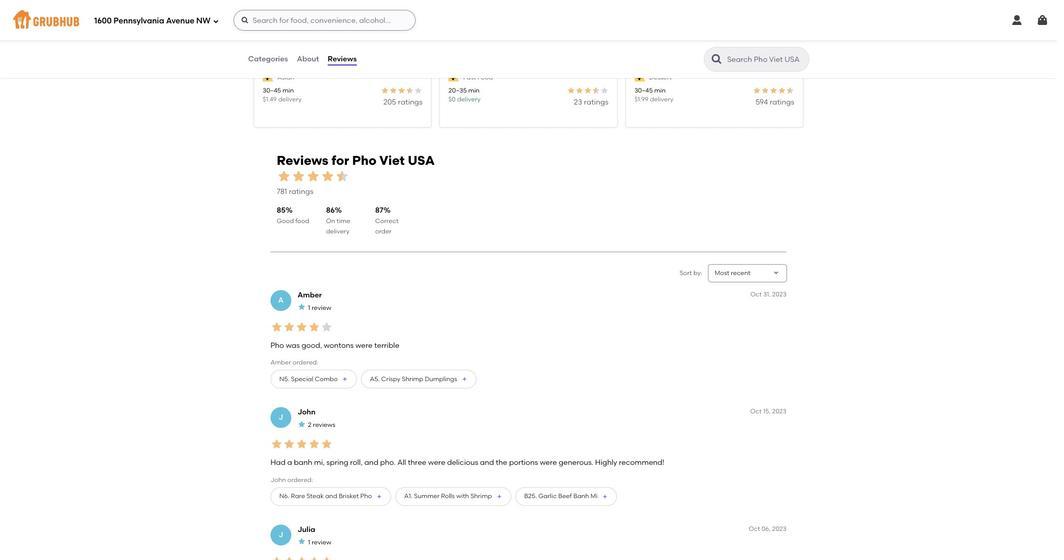 Task type: describe. For each thing, give the bounding box(es) containing it.
b25. garlic beef banh mi button
[[516, 488, 617, 506]]

subscription pass image
[[263, 74, 273, 82]]

good
[[277, 218, 294, 225]]

781
[[277, 187, 287, 196]]

had a banh mi, spring roll, and pho. all three were delicious and the portions were generous. highly recommend!
[[271, 459, 665, 468]]

sort
[[680, 269, 692, 277]]

20–35
[[449, 87, 467, 94]]

1600 pennsylvania avenue nw
[[94, 16, 211, 25]]

categories button
[[248, 41, 289, 78]]

85
[[277, 206, 286, 215]]

86
[[326, 206, 335, 215]]

john for john ordered:
[[271, 477, 286, 484]]

1 vertical spatial pho
[[271, 341, 284, 350]]

$1.49
[[263, 96, 277, 103]]

1 horizontal spatial were
[[428, 459, 446, 468]]

min for p.f.
[[283, 87, 294, 94]]

fast
[[463, 74, 476, 81]]

nw
[[196, 16, 211, 25]]

oct 31, 2023
[[751, 291, 787, 298]]

good,
[[302, 341, 322, 350]]

$0
[[449, 96, 456, 103]]

a1. summer rolls with shrimp
[[404, 493, 492, 500]]

1 horizontal spatial svg image
[[1011, 14, 1024, 27]]

garlic
[[539, 493, 557, 500]]

fast food
[[463, 74, 493, 81]]

a5.
[[370, 376, 380, 383]]

20–35 min $0 delivery
[[449, 87, 481, 103]]

1 review for julia
[[308, 539, 331, 546]]

reviews for pho viet usa
[[277, 153, 435, 168]]

23
[[574, 98, 582, 107]]

rolls
[[441, 493, 455, 500]]

plus icon image for a5. crispy shrimp dumplings
[[462, 377, 468, 383]]

85 good food
[[277, 206, 309, 225]]

beef
[[559, 493, 572, 500]]

n6. rare steak and brisket pho
[[279, 493, 372, 500]]

subscription pass image for dessert
[[635, 74, 645, 82]]

781 ratings
[[277, 187, 314, 196]]

three
[[408, 459, 427, 468]]

1 horizontal spatial and
[[365, 459, 379, 468]]

all
[[398, 459, 406, 468]]

dessert
[[649, 74, 672, 81]]

1600
[[94, 16, 112, 25]]

30–45 min $1.99 delivery
[[635, 87, 674, 103]]

p.f.
[[263, 60, 277, 70]]

&pizza (h street) logo image
[[626, 0, 803, 70]]

was
[[286, 341, 300, 350]]

summer
[[414, 493, 440, 500]]

portions
[[509, 459, 538, 468]]

usa
[[408, 153, 435, 168]]

1 vertical spatial shrimp
[[471, 493, 492, 500]]

viet
[[380, 153, 405, 168]]

order
[[375, 228, 392, 235]]

chang's
[[279, 60, 313, 70]]

with
[[457, 493, 469, 500]]

svg image
[[213, 18, 219, 24]]

search icon image
[[711, 53, 723, 66]]

mi,
[[314, 459, 325, 468]]

sort by:
[[680, 269, 703, 277]]

delivery inside "86 on time delivery"
[[326, 228, 350, 235]]

reviews button
[[327, 41, 357, 78]]

about
[[297, 55, 319, 63]]

2023 for pho was good, wontons were terrible
[[772, 291, 787, 298]]

correct
[[375, 218, 399, 225]]

2 vertical spatial oct
[[749, 526, 760, 533]]

plus icon image for n6. rare steak and brisket pho
[[376, 494, 383, 500]]

b25. garlic beef banh mi
[[524, 493, 598, 500]]

ratings for 205 ratings
[[398, 98, 423, 107]]

p.f. chang's  logo image
[[255, 0, 431, 70]]

Sort by: field
[[715, 269, 751, 278]]

caret down icon image
[[772, 269, 781, 278]]

pho was good, wontons were terrible
[[271, 341, 400, 350]]

wontons
[[324, 341, 354, 350]]

n5.
[[279, 376, 290, 383]]

n6.
[[279, 493, 290, 500]]

30–45 for &pizza
[[635, 87, 653, 94]]

recent
[[731, 269, 751, 277]]

b25.
[[524, 493, 537, 500]]

banh
[[574, 493, 589, 500]]

205 ratings
[[384, 98, 423, 107]]

205
[[384, 98, 396, 107]]

1 for amber
[[308, 304, 310, 312]]

1 for julia
[[308, 539, 310, 546]]

recommend!
[[619, 459, 665, 468]]

for
[[332, 153, 349, 168]]

a1.
[[404, 493, 413, 500]]

15,
[[763, 408, 771, 416]]

2
[[308, 422, 312, 429]]

n5. special combo
[[279, 376, 338, 383]]

delivery for 23 ratings
[[457, 96, 481, 103]]

pennsylvania
[[114, 16, 164, 25]]

30–45 for p.f.
[[263, 87, 281, 94]]

0 vertical spatial pho
[[352, 153, 377, 168]]

asian
[[278, 74, 294, 81]]

review for amber
[[312, 304, 331, 312]]

06,
[[762, 526, 771, 533]]

delicious
[[447, 459, 478, 468]]

ratings for 23 ratings
[[584, 98, 609, 107]]



Task type: locate. For each thing, give the bounding box(es) containing it.
food
[[478, 74, 493, 81]]

amber for amber ordered:
[[271, 359, 291, 366]]

plus icon image left b25. on the bottom of the page
[[496, 494, 503, 500]]

0 vertical spatial 2023
[[772, 291, 787, 298]]

and left the
[[480, 459, 494, 468]]

2 2023 from the top
[[772, 408, 787, 416]]

subscription pass image up the 20–35
[[449, 74, 459, 82]]

1 1 from the top
[[308, 304, 310, 312]]

1 review for amber
[[308, 304, 331, 312]]

plus icon image
[[342, 377, 348, 383], [462, 377, 468, 383], [376, 494, 383, 500], [496, 494, 503, 500], [602, 494, 608, 500]]

on
[[326, 218, 335, 225]]

ratings
[[398, 98, 423, 107], [584, 98, 609, 107], [770, 98, 795, 107], [289, 187, 314, 196]]

food
[[295, 218, 309, 225]]

2 review from the top
[[312, 539, 331, 546]]

ordered: up rare
[[288, 477, 313, 484]]

31,
[[764, 291, 771, 298]]

amber ordered:
[[271, 359, 318, 366]]

oct 06, 2023
[[749, 526, 787, 533]]

1 review up good,
[[308, 304, 331, 312]]

star icon image
[[381, 86, 389, 95], [389, 86, 398, 95], [398, 86, 406, 95], [406, 86, 414, 95], [406, 86, 414, 95], [414, 86, 423, 95], [567, 86, 575, 95], [575, 86, 584, 95], [584, 86, 592, 95], [592, 86, 600, 95], [592, 86, 600, 95], [600, 86, 609, 95], [753, 86, 761, 95], [761, 86, 770, 95], [770, 86, 778, 95], [778, 86, 786, 95], [786, 86, 795, 95], [786, 86, 795, 95], [277, 169, 291, 184], [291, 169, 306, 184], [306, 169, 321, 184], [321, 169, 335, 184], [335, 169, 350, 184], [335, 169, 350, 184], [298, 303, 306, 311], [271, 321, 283, 333], [283, 321, 296, 333], [296, 321, 308, 333], [308, 321, 321, 333], [321, 321, 333, 333], [298, 420, 306, 429], [271, 438, 283, 451], [283, 438, 296, 451], [296, 438, 308, 451], [308, 438, 321, 451], [321, 438, 333, 451], [298, 538, 306, 546], [271, 556, 283, 561], [283, 556, 296, 561], [296, 556, 308, 561], [308, 556, 321, 561], [321, 556, 333, 561]]

0 vertical spatial 1 review
[[308, 304, 331, 312]]

amber up n5.
[[271, 359, 291, 366]]

shrimp right with at the bottom of the page
[[471, 493, 492, 500]]

30–45 inside 30–45 min $1.99 delivery
[[635, 87, 653, 94]]

86 on time delivery
[[326, 206, 350, 235]]

min
[[283, 87, 294, 94], [468, 87, 480, 94], [655, 87, 666, 94]]

1 subscription pass image from the left
[[449, 74, 459, 82]]

john for john
[[298, 408, 316, 417]]

were
[[356, 341, 373, 350], [428, 459, 446, 468], [540, 459, 557, 468]]

oct left 06,
[[749, 526, 760, 533]]

spring
[[327, 459, 349, 468]]

&pizza
[[635, 60, 663, 70]]

2023 right 06,
[[772, 526, 787, 533]]

0 vertical spatial shrimp
[[402, 376, 424, 383]]

0 vertical spatial oct
[[751, 291, 762, 298]]

delivery down the 'time'
[[326, 228, 350, 235]]

svg image
[[1011, 14, 1024, 27], [1037, 14, 1049, 27], [241, 16, 249, 24]]

plus icon image for a1. summer rolls with shrimp
[[496, 494, 503, 500]]

87
[[375, 206, 384, 215]]

pho.
[[380, 459, 396, 468]]

mcdonald's logo image
[[440, 0, 617, 70]]

1 2023 from the top
[[772, 291, 787, 298]]

delivery for 594 ratings
[[650, 96, 674, 103]]

reviews for reviews for pho viet usa
[[277, 153, 329, 168]]

30–45 min $1.49 delivery
[[263, 87, 302, 103]]

plus icon image inside a5. crispy shrimp dumplings button
[[462, 377, 468, 383]]

pho right for
[[352, 153, 377, 168]]

j
[[279, 413, 283, 422], [279, 531, 283, 540]]

subscription pass image for fast food
[[449, 74, 459, 82]]

(h
[[665, 60, 674, 70]]

$1.99
[[635, 96, 649, 103]]

0 vertical spatial amber
[[298, 291, 322, 300]]

pho right the "brisket"
[[360, 493, 372, 500]]

ordered:
[[293, 359, 318, 366], [288, 477, 313, 484]]

2023 right 31,
[[772, 291, 787, 298]]

1 horizontal spatial min
[[468, 87, 480, 94]]

delivery inside '20–35 min $0 delivery'
[[457, 96, 481, 103]]

0 vertical spatial reviews
[[328, 55, 357, 63]]

were right three at the left
[[428, 459, 446, 468]]

2023 for had a banh mi, spring roll, and pho. all three were delicious and the portions were generous. highly recommend!
[[772, 408, 787, 416]]

1 horizontal spatial 30–45
[[635, 87, 653, 94]]

min for &pizza
[[655, 87, 666, 94]]

generous.
[[559, 459, 594, 468]]

0 vertical spatial ordered:
[[293, 359, 318, 366]]

min down dessert
[[655, 87, 666, 94]]

1 vertical spatial john
[[271, 477, 286, 484]]

oct left 15,
[[751, 408, 762, 416]]

time
[[337, 218, 350, 225]]

min down 'fast food'
[[468, 87, 480, 94]]

j left julia
[[279, 531, 283, 540]]

reviews
[[313, 422, 336, 429]]

1 vertical spatial j
[[279, 531, 283, 540]]

mi
[[591, 493, 598, 500]]

plus icon image inside b25. garlic beef banh mi button
[[602, 494, 608, 500]]

1 vertical spatial review
[[312, 539, 331, 546]]

john up 2
[[298, 408, 316, 417]]

30–45 up $1.99
[[635, 87, 653, 94]]

1 30–45 from the left
[[263, 87, 281, 94]]

1 review down julia
[[308, 539, 331, 546]]

reviews right the about
[[328, 55, 357, 63]]

plus icon image for n5. special combo
[[342, 377, 348, 383]]

plus icon image inside n5. special combo button
[[342, 377, 348, 383]]

main navigation navigation
[[0, 0, 1058, 41]]

reviews inside button
[[328, 55, 357, 63]]

amber for amber
[[298, 291, 322, 300]]

min down the asian
[[283, 87, 294, 94]]

2 vertical spatial 2023
[[772, 526, 787, 533]]

subscription pass image down &pizza
[[635, 74, 645, 82]]

and right 'steak'
[[325, 493, 337, 500]]

oct for pho was good, wontons were terrible
[[751, 291, 762, 298]]

highly
[[595, 459, 617, 468]]

were right portions
[[540, 459, 557, 468]]

oct for had a banh mi, spring roll, and pho. all three were delicious and the portions were generous. highly recommend!
[[751, 408, 762, 416]]

amber right a
[[298, 291, 322, 300]]

delivery down the 20–35
[[457, 96, 481, 103]]

avenue
[[166, 16, 195, 25]]

1 min from the left
[[283, 87, 294, 94]]

0 horizontal spatial subscription pass image
[[449, 74, 459, 82]]

john
[[298, 408, 316, 417], [271, 477, 286, 484]]

rare
[[291, 493, 305, 500]]

ratings right 781
[[289, 187, 314, 196]]

Search Pho Viet USA search field
[[727, 55, 806, 65]]

1 vertical spatial amber
[[271, 359, 291, 366]]

0 horizontal spatial shrimp
[[402, 376, 424, 383]]

23 ratings
[[574, 98, 609, 107]]

2 horizontal spatial and
[[480, 459, 494, 468]]

0 horizontal spatial amber
[[271, 359, 291, 366]]

0 vertical spatial john
[[298, 408, 316, 417]]

2 min from the left
[[468, 87, 480, 94]]

ratings for 781 ratings
[[289, 187, 314, 196]]

delivery right $1.49 on the top left of the page
[[278, 96, 302, 103]]

2 horizontal spatial were
[[540, 459, 557, 468]]

2 vertical spatial pho
[[360, 493, 372, 500]]

and right 'roll,'
[[365, 459, 379, 468]]

594
[[756, 98, 768, 107]]

julia
[[298, 526, 315, 534]]

n6. rare steak and brisket pho button
[[271, 488, 391, 506]]

special
[[291, 376, 314, 383]]

a5. crispy shrimp dumplings
[[370, 376, 457, 383]]

0 vertical spatial 1
[[308, 304, 310, 312]]

steak
[[307, 493, 324, 500]]

crispy
[[381, 376, 401, 383]]

min inside 30–45 min $1.49 delivery
[[283, 87, 294, 94]]

3 min from the left
[[655, 87, 666, 94]]

brisket
[[339, 493, 359, 500]]

j for julia
[[279, 531, 283, 540]]

and inside the n6. rare steak and brisket pho "button"
[[325, 493, 337, 500]]

reviews for reviews
[[328, 55, 357, 63]]

plus icon image for b25. garlic beef banh mi
[[602, 494, 608, 500]]

1 vertical spatial 1
[[308, 539, 310, 546]]

1 down julia
[[308, 539, 310, 546]]

1 vertical spatial oct
[[751, 408, 762, 416]]

plus icon image right "mi"
[[602, 494, 608, 500]]

2023 right 15,
[[772, 408, 787, 416]]

Search for food, convenience, alcohol... search field
[[234, 10, 416, 31]]

1 review
[[308, 304, 331, 312], [308, 539, 331, 546]]

n5. special combo button
[[271, 370, 357, 389]]

john ordered:
[[271, 477, 313, 484]]

j left 2
[[279, 413, 283, 422]]

1 review from the top
[[312, 304, 331, 312]]

0 vertical spatial review
[[312, 304, 331, 312]]

87 correct order
[[375, 206, 399, 235]]

review up good,
[[312, 304, 331, 312]]

street)
[[676, 60, 704, 70]]

john down had
[[271, 477, 286, 484]]

1 1 review from the top
[[308, 304, 331, 312]]

2 reviews
[[308, 422, 336, 429]]

review
[[312, 304, 331, 312], [312, 539, 331, 546]]

review for julia
[[312, 539, 331, 546]]

2 horizontal spatial svg image
[[1037, 14, 1049, 27]]

j for john
[[279, 413, 283, 422]]

plus icon image inside the n6. rare steak and brisket pho "button"
[[376, 494, 383, 500]]

1 right a
[[308, 304, 310, 312]]

terrible
[[374, 341, 400, 350]]

0 horizontal spatial and
[[325, 493, 337, 500]]

ordered: up n5. special combo
[[293, 359, 318, 366]]

delivery inside 30–45 min $1.49 delivery
[[278, 96, 302, 103]]

1 horizontal spatial john
[[298, 408, 316, 417]]

subscription pass image
[[449, 74, 459, 82], [635, 74, 645, 82]]

0 horizontal spatial svg image
[[241, 16, 249, 24]]

a5. crispy shrimp dumplings button
[[361, 370, 477, 389]]

delivery inside 30–45 min $1.99 delivery
[[650, 96, 674, 103]]

2 30–45 from the left
[[635, 87, 653, 94]]

delivery for 205 ratings
[[278, 96, 302, 103]]

30–45
[[263, 87, 281, 94], [635, 87, 653, 94]]

a1. summer rolls with shrimp button
[[396, 488, 511, 506]]

30–45 up $1.49 on the top left of the page
[[263, 87, 281, 94]]

delivery
[[278, 96, 302, 103], [457, 96, 481, 103], [650, 96, 674, 103], [326, 228, 350, 235]]

pho inside "button"
[[360, 493, 372, 500]]

roll,
[[350, 459, 363, 468]]

3 2023 from the top
[[772, 526, 787, 533]]

1 horizontal spatial amber
[[298, 291, 322, 300]]

review down julia
[[312, 539, 331, 546]]

plus icon image inside a1. summer rolls with shrimp button
[[496, 494, 503, 500]]

&pizza (h street) link
[[635, 59, 795, 71]]

1 vertical spatial ordered:
[[288, 477, 313, 484]]

2 subscription pass image from the left
[[635, 74, 645, 82]]

1 vertical spatial 1 review
[[308, 539, 331, 546]]

1 j from the top
[[279, 413, 283, 422]]

0 horizontal spatial were
[[356, 341, 373, 350]]

ratings right 594
[[770, 98, 795, 107]]

ratings right 23
[[584, 98, 609, 107]]

1 vertical spatial 2023
[[772, 408, 787, 416]]

ordered: for banh
[[288, 477, 313, 484]]

oct left 31,
[[751, 291, 762, 298]]

2 1 from the top
[[308, 539, 310, 546]]

plus icon image right 'dumplings'
[[462, 377, 468, 383]]

1 horizontal spatial subscription pass image
[[635, 74, 645, 82]]

plus icon image left a1. at the bottom left of the page
[[376, 494, 383, 500]]

shrimp right crispy
[[402, 376, 424, 383]]

reviews up 781 ratings
[[277, 153, 329, 168]]

ratings for 594 ratings
[[770, 98, 795, 107]]

were left terrible
[[356, 341, 373, 350]]

p.f. chang's
[[263, 60, 313, 70]]

min inside 30–45 min $1.99 delivery
[[655, 87, 666, 94]]

1 horizontal spatial shrimp
[[471, 493, 492, 500]]

0 horizontal spatial john
[[271, 477, 286, 484]]

had
[[271, 459, 286, 468]]

dumplings
[[425, 376, 457, 383]]

2 1 review from the top
[[308, 539, 331, 546]]

2 j from the top
[[279, 531, 283, 540]]

0 horizontal spatial 30–45
[[263, 87, 281, 94]]

&pizza (h street)
[[635, 60, 704, 70]]

0 horizontal spatial min
[[283, 87, 294, 94]]

30–45 inside 30–45 min $1.49 delivery
[[263, 87, 281, 94]]

1 vertical spatial reviews
[[277, 153, 329, 168]]

0 vertical spatial j
[[279, 413, 283, 422]]

p.f. chang's link
[[263, 59, 423, 71]]

delivery right $1.99
[[650, 96, 674, 103]]

ratings right 205
[[398, 98, 423, 107]]

ordered: for good,
[[293, 359, 318, 366]]

most
[[715, 269, 730, 277]]

594 ratings
[[756, 98, 795, 107]]

pho left was
[[271, 341, 284, 350]]

plus icon image right combo
[[342, 377, 348, 383]]

min inside '20–35 min $0 delivery'
[[468, 87, 480, 94]]

2 horizontal spatial min
[[655, 87, 666, 94]]

categories
[[248, 55, 288, 63]]

the
[[496, 459, 508, 468]]

by:
[[694, 269, 703, 277]]

oct 15, 2023
[[751, 408, 787, 416]]

2023
[[772, 291, 787, 298], [772, 408, 787, 416], [772, 526, 787, 533]]

banh
[[294, 459, 312, 468]]



Task type: vqa. For each thing, say whether or not it's contained in the screenshot.
PLUS ICON for N5. Special Combo
yes



